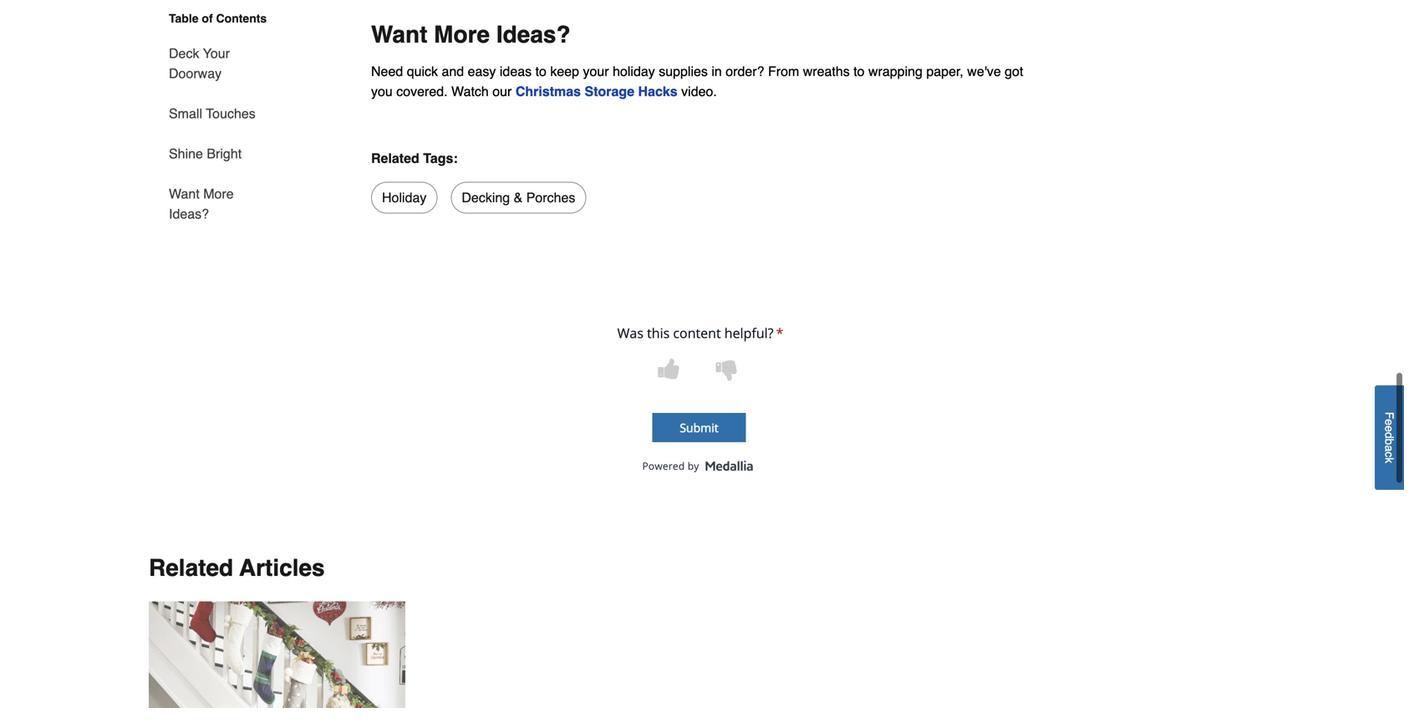 Task type: describe. For each thing, give the bounding box(es) containing it.
d
[[1384, 432, 1397, 439]]

need quick and easy ideas to keep your holiday supplies in order? from wreaths to wrapping paper, we've got you covered. watch our
[[371, 64, 1024, 99]]

storage
[[585, 84, 635, 99]]

and
[[442, 64, 464, 79]]

1 horizontal spatial ideas?
[[497, 21, 571, 48]]

articles
[[240, 555, 325, 582]]

of
[[202, 12, 213, 25]]

christmas storage hacks link
[[516, 84, 678, 99]]

related for related tags:
[[371, 151, 420, 166]]

ideas? inside want more ideas? link
[[169, 206, 209, 222]]

your
[[203, 46, 230, 61]]

paper,
[[927, 64, 964, 79]]

stockings and garland hung on a staircase. image
[[149, 602, 406, 708]]

our
[[493, 84, 512, 99]]

shine
[[169, 146, 203, 161]]

related tags:
[[371, 151, 458, 166]]

christmas storage hacks video.
[[516, 84, 717, 99]]

holiday
[[382, 190, 427, 205]]

need
[[371, 64, 403, 79]]

c
[[1384, 452, 1397, 458]]

2 e from the top
[[1384, 426, 1397, 432]]

we've
[[968, 64, 1002, 79]]

covered.
[[397, 84, 448, 99]]

table
[[169, 12, 199, 25]]

porches
[[527, 190, 576, 205]]

1 e from the top
[[1384, 419, 1397, 426]]

shine bright
[[169, 146, 242, 161]]

small touches
[[169, 106, 256, 121]]

touches
[[206, 106, 256, 121]]

decking & porches
[[462, 190, 576, 205]]

table of contents element
[[149, 10, 274, 224]]

want more ideas? inside want more ideas? link
[[169, 186, 234, 222]]

f e e d b a c k
[[1384, 412, 1397, 464]]

supplies
[[659, 64, 708, 79]]

contents
[[216, 12, 267, 25]]

k
[[1384, 458, 1397, 464]]

keep
[[551, 64, 580, 79]]



Task type: vqa. For each thing, say whether or not it's contained in the screenshot.
the going
no



Task type: locate. For each thing, give the bounding box(es) containing it.
wrapping
[[869, 64, 923, 79]]

small touches link
[[169, 94, 256, 134]]

you
[[371, 84, 393, 99]]

1 horizontal spatial want more ideas?
[[371, 21, 571, 48]]

0 vertical spatial related
[[371, 151, 420, 166]]

deck your doorway link
[[169, 33, 274, 94]]

0 horizontal spatial related
[[149, 555, 233, 582]]

more inside table of contents element
[[203, 186, 234, 202]]

quick
[[407, 64, 438, 79]]

1 vertical spatial want more ideas?
[[169, 186, 234, 222]]

wreaths
[[803, 64, 850, 79]]

f e e d b a c k button
[[1376, 386, 1405, 490]]

ideas
[[500, 64, 532, 79]]

1 vertical spatial more
[[203, 186, 234, 202]]

0 vertical spatial more
[[434, 21, 490, 48]]

got
[[1005, 64, 1024, 79]]

want inside the want more ideas?
[[169, 186, 200, 202]]

easy
[[468, 64, 496, 79]]

deck your doorway
[[169, 46, 230, 81]]

order?
[[726, 64, 765, 79]]

to up the christmas
[[536, 64, 547, 79]]

0 horizontal spatial ideas?
[[169, 206, 209, 222]]

table of contents
[[169, 12, 267, 25]]

more down bright
[[203, 186, 234, 202]]

tags:
[[423, 151, 458, 166]]

doorway
[[169, 66, 222, 81]]

e
[[1384, 419, 1397, 426], [1384, 426, 1397, 432]]

1 horizontal spatial want
[[371, 21, 428, 48]]

0 horizontal spatial want more ideas?
[[169, 186, 234, 222]]

0 horizontal spatial more
[[203, 186, 234, 202]]

a
[[1384, 445, 1397, 452]]

want more ideas? down shine bright link
[[169, 186, 234, 222]]

shine bright link
[[169, 134, 242, 174]]

more up and
[[434, 21, 490, 48]]

related articles
[[149, 555, 325, 582]]

hacks
[[639, 84, 678, 99]]

decking & porches link
[[451, 182, 587, 214]]

want down shine
[[169, 186, 200, 202]]

ideas? up ideas at the left
[[497, 21, 571, 48]]

want more ideas? link
[[169, 174, 274, 224]]

your
[[583, 64, 609, 79]]

1 to from the left
[[536, 64, 547, 79]]

b
[[1384, 439, 1397, 445]]

1 horizontal spatial to
[[854, 64, 865, 79]]

deck
[[169, 46, 199, 61]]

1 vertical spatial ideas?
[[169, 206, 209, 222]]

e up the d
[[1384, 419, 1397, 426]]

ideas?
[[497, 21, 571, 48], [169, 206, 209, 222]]

1 horizontal spatial more
[[434, 21, 490, 48]]

0 vertical spatial want
[[371, 21, 428, 48]]

want more ideas?
[[371, 21, 571, 48], [169, 186, 234, 222]]

from
[[768, 64, 800, 79]]

0 vertical spatial want more ideas?
[[371, 21, 571, 48]]

to
[[536, 64, 547, 79], [854, 64, 865, 79]]

bright
[[207, 146, 242, 161]]

decking
[[462, 190, 510, 205]]

0 horizontal spatial to
[[536, 64, 547, 79]]

ideas? down shine
[[169, 206, 209, 222]]

more
[[434, 21, 490, 48], [203, 186, 234, 202]]

f
[[1384, 412, 1397, 419]]

to right wreaths
[[854, 64, 865, 79]]

1 vertical spatial related
[[149, 555, 233, 582]]

watch
[[452, 84, 489, 99]]

related
[[371, 151, 420, 166], [149, 555, 233, 582]]

0 vertical spatial ideas?
[[497, 21, 571, 48]]

&
[[514, 190, 523, 205]]

video.
[[682, 84, 717, 99]]

1 horizontal spatial related
[[371, 151, 420, 166]]

e up b on the bottom
[[1384, 426, 1397, 432]]

want more ideas? up easy
[[371, 21, 571, 48]]

christmas
[[516, 84, 581, 99]]

1 vertical spatial want
[[169, 186, 200, 202]]

want
[[371, 21, 428, 48], [169, 186, 200, 202]]

holiday
[[613, 64, 655, 79]]

in
[[712, 64, 722, 79]]

0 horizontal spatial want
[[169, 186, 200, 202]]

small
[[169, 106, 202, 121]]

2 to from the left
[[854, 64, 865, 79]]

want up need
[[371, 21, 428, 48]]

holiday link
[[371, 182, 438, 214]]

related for related articles
[[149, 555, 233, 582]]



